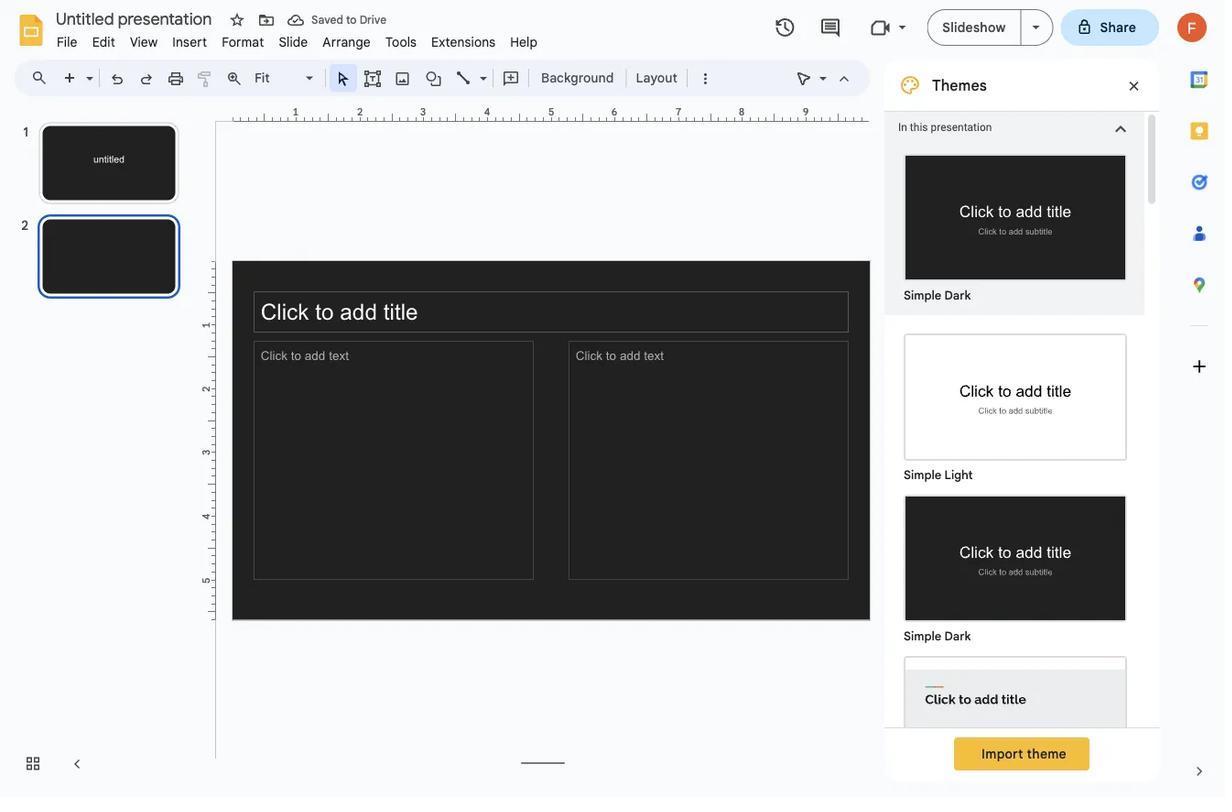 Task type: describe. For each thing, give the bounding box(es) containing it.
view
[[130, 34, 158, 50]]

simple light
[[904, 468, 974, 482]]

arrange menu item
[[316, 31, 378, 53]]

menu bar banner
[[0, 0, 1226, 797]]

slide menu item
[[272, 31, 316, 53]]

navigation inside "themes" application
[[0, 104, 202, 797]]

import theme
[[982, 746, 1067, 762]]

slideshow
[[943, 19, 1006, 35]]

theme
[[1028, 746, 1067, 762]]

extensions menu item
[[424, 31, 503, 53]]

Simple Dark radio
[[895, 486, 1137, 647]]

themes section
[[885, 60, 1160, 797]]

insert
[[173, 34, 207, 50]]

presentation options image
[[1033, 26, 1040, 29]]

help
[[511, 34, 538, 50]]

Simple Dark radio
[[895, 145, 1137, 306]]

dark for simple dark radio
[[945, 629, 972, 644]]

simple dark for simple dark radio
[[904, 629, 972, 644]]

extensions
[[432, 34, 496, 50]]

simple for simple light radio
[[904, 468, 942, 482]]

share
[[1101, 19, 1137, 35]]

slide
[[279, 34, 308, 50]]

format menu item
[[215, 31, 272, 53]]

import
[[982, 746, 1024, 762]]

share button
[[1061, 9, 1160, 46]]

insert menu item
[[165, 31, 215, 53]]

file menu item
[[49, 31, 85, 53]]

Zoom field
[[249, 65, 322, 92]]

light
[[945, 468, 974, 482]]

simple dark for simple dark option
[[904, 288, 972, 303]]

help menu item
[[503, 31, 545, 53]]

streamline image
[[906, 658, 1126, 782]]

new slide with layout image
[[82, 66, 93, 72]]

option group inside themes section
[[885, 315, 1145, 797]]

Menus field
[[23, 65, 63, 91]]

themes application
[[0, 0, 1226, 797]]



Task type: vqa. For each thing, say whether or not it's contained in the screenshot.
View menu item
yes



Task type: locate. For each thing, give the bounding box(es) containing it.
1 vertical spatial dark
[[945, 629, 972, 644]]

Zoom text field
[[252, 65, 303, 91]]

2 simple dark from the top
[[904, 629, 972, 644]]

0 vertical spatial dark
[[945, 288, 972, 303]]

Streamline radio
[[895, 647, 1137, 797]]

background
[[541, 70, 614, 86]]

1 vertical spatial simple
[[904, 468, 942, 482]]

Rename text field
[[49, 7, 223, 29]]

simple inside radio
[[904, 629, 942, 644]]

simple dark inside option
[[904, 288, 972, 303]]

simple dark inside radio
[[904, 629, 972, 644]]

background button
[[533, 64, 623, 92]]

layout button
[[631, 64, 683, 92]]

simple inside option
[[904, 288, 942, 303]]

2 vertical spatial simple
[[904, 629, 942, 644]]

in
[[899, 121, 908, 134]]

tools
[[386, 34, 417, 50]]

dark inside radio
[[945, 629, 972, 644]]

simple dark
[[904, 288, 972, 303], [904, 629, 972, 644]]

presentation
[[931, 121, 993, 134]]

insert image image
[[393, 65, 414, 91]]

simple for simple dark option
[[904, 288, 942, 303]]

arrange
[[323, 34, 371, 50]]

0 vertical spatial simple
[[904, 288, 942, 303]]

2 simple from the top
[[904, 468, 942, 482]]

dark for simple dark option
[[945, 288, 972, 303]]

view menu item
[[123, 31, 165, 53]]

tools menu item
[[378, 31, 424, 53]]

1 simple dark from the top
[[904, 288, 972, 303]]

mode and view toolbar
[[790, 60, 859, 96]]

simple for simple dark radio
[[904, 629, 942, 644]]

Simple Light radio
[[895, 324, 1137, 797]]

option group
[[885, 315, 1145, 797]]

this
[[911, 121, 929, 134]]

main toolbar
[[54, 64, 720, 92]]

edit menu item
[[85, 31, 123, 53]]

simple
[[904, 288, 942, 303], [904, 468, 942, 482], [904, 629, 942, 644]]

file
[[57, 34, 78, 50]]

themes
[[933, 76, 988, 94]]

simple inside radio
[[904, 468, 942, 482]]

Star checkbox
[[224, 7, 250, 33]]

tab list
[[1175, 54, 1226, 746]]

shape image
[[424, 65, 445, 91]]

format
[[222, 34, 264, 50]]

3 simple from the top
[[904, 629, 942, 644]]

option group containing simple light
[[885, 315, 1145, 797]]

in this presentation
[[899, 121, 993, 134]]

0 vertical spatial simple dark
[[904, 288, 972, 303]]

1 simple from the top
[[904, 288, 942, 303]]

tab list inside menu bar banner
[[1175, 54, 1226, 746]]

dark inside option
[[945, 288, 972, 303]]

layout
[[636, 70, 678, 86]]

in this presentation tab
[[885, 111, 1145, 145]]

import theme button
[[955, 738, 1090, 771]]

dark
[[945, 288, 972, 303], [945, 629, 972, 644]]

menu bar
[[49, 24, 545, 54]]

edit
[[92, 34, 115, 50]]

slideshow button
[[928, 9, 1022, 46]]

navigation
[[0, 104, 202, 797]]

menu bar inside menu bar banner
[[49, 24, 545, 54]]

2 dark from the top
[[945, 629, 972, 644]]

1 dark from the top
[[945, 288, 972, 303]]

menu bar containing file
[[49, 24, 545, 54]]

1 vertical spatial simple dark
[[904, 629, 972, 644]]



